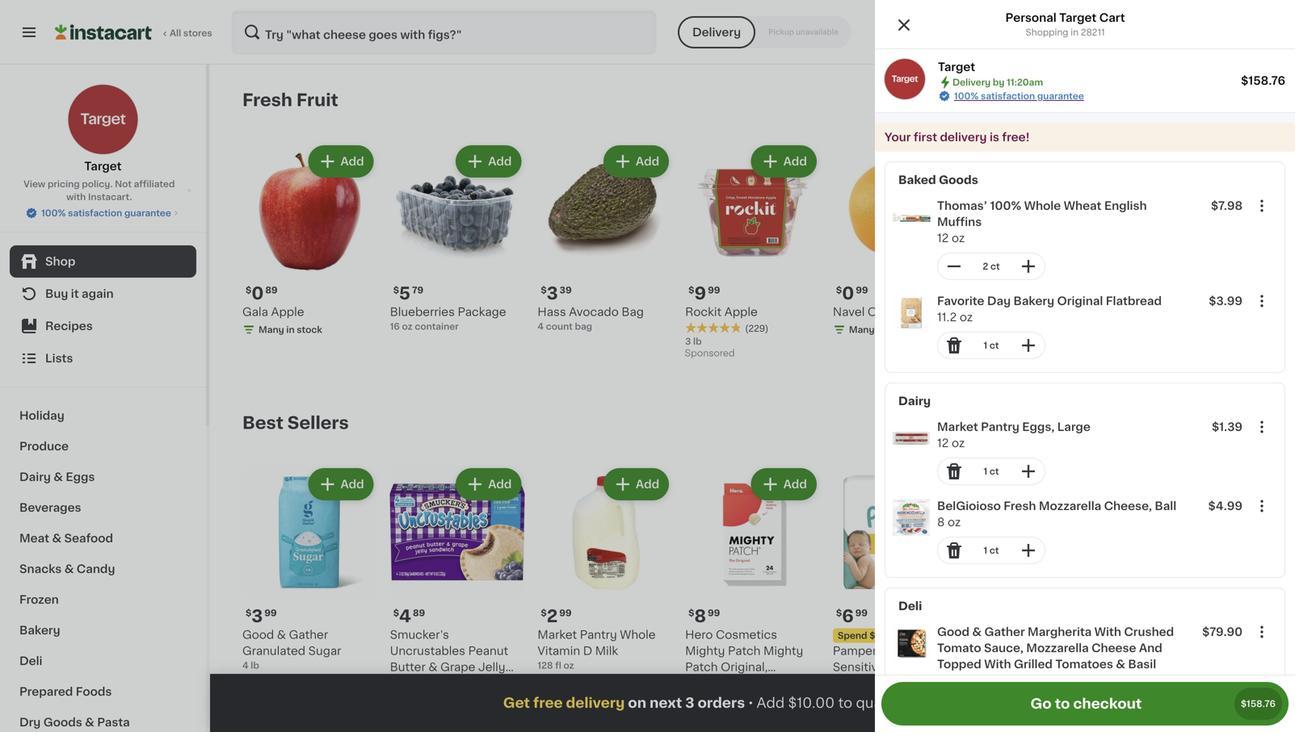 Task type: locate. For each thing, give the bounding box(es) containing it.
target inside target link
[[84, 161, 122, 172]]

1 vertical spatial mozzarella
[[1026, 643, 1089, 654]]

$40, for ultra
[[1165, 632, 1186, 641]]

0 horizontal spatial $40,
[[870, 632, 890, 641]]

apple up (229)
[[725, 307, 758, 318]]

1 horizontal spatial whole
[[1024, 200, 1061, 212]]

deli up prepared on the bottom left of the page
[[19, 656, 42, 667]]

$ for smucker's uncrustables peanut butter & grape jelly sandwich
[[393, 609, 399, 618]]

add for navel orange
[[931, 156, 955, 167]]

0 horizontal spatial bakery
[[19, 625, 60, 637]]

product group containing dawn ultra dishwashing liquid dish soap, original scent
[[1128, 465, 1263, 733]]

spend $40, save $6 up ultra
[[1133, 632, 1223, 641]]

4 left count
[[538, 323, 544, 331]]

ct
[[991, 262, 1000, 271], [989, 339, 998, 348], [990, 341, 999, 350], [990, 467, 999, 476], [990, 547, 999, 555]]

many left go at the bottom of page
[[997, 709, 1022, 718]]

d
[[583, 646, 592, 657]]

11.2
[[937, 312, 957, 323]]

thomas' 100% whole wheat english muffins button
[[937, 198, 1190, 230]]

2 item carousel region from the top
[[242, 407, 1263, 733]]

$4.99 element
[[1128, 607, 1263, 628]]

1 save from the left
[[892, 632, 914, 641]]

fresh down increment quantity of market pantry eggs, large image
[[1004, 501, 1036, 512]]

99 inside $ 8 99
[[708, 609, 720, 618]]

100%
[[954, 92, 979, 101], [990, 200, 1021, 212], [41, 209, 66, 218]]

0 horizontal spatial options
[[723, 693, 757, 702]]

mozzarella inside good & gather margherita with crushed tomato sauce, mozzarella cheese and topped with grilled tomatoes & basil leaves wood-fired crust pizza
[[1026, 643, 1089, 654]]

2 vertical spatial 1
[[984, 547, 988, 555]]

get
[[503, 697, 530, 711]]

gala
[[242, 307, 268, 318]]

eggs
[[66, 472, 95, 483]]

0 horizontal spatial 100% satisfaction guarantee
[[41, 209, 171, 218]]

options right "10"
[[869, 709, 904, 718]]

2 all from the top
[[1107, 418, 1121, 429]]

view all (40+) button
[[1070, 84, 1172, 116]]

5 product group from the top
[[886, 618, 1285, 733]]

1 horizontal spatial guarantee
[[1037, 92, 1084, 101]]

& right meat
[[52, 533, 62, 545]]

$ up pampers
[[836, 609, 842, 618]]

fresh left fruit
[[242, 92, 292, 109]]

3 1 ct from the top
[[984, 547, 999, 555]]

many for navel
[[849, 326, 875, 335]]

128
[[538, 662, 553, 671]]

2 mighty from the left
[[764, 646, 803, 657]]

2 product group from the top
[[886, 287, 1285, 366]]

oz down muffins
[[952, 233, 965, 244]]

dairy for dairy
[[898, 396, 931, 407]]

ct for day
[[990, 341, 999, 350]]

good & gather margherita with crushed tomato sauce, mozzarella cheese and topped with grilled tomatoes & basil leaves wood-fired crust pizza image
[[892, 625, 931, 663]]

1 1 from the top
[[984, 341, 988, 350]]

2 horizontal spatial 100%
[[990, 200, 1021, 212]]

oz down "belgioioso"
[[948, 517, 961, 528]]

0 horizontal spatial deli
[[19, 656, 42, 667]]

fired
[[1020, 675, 1047, 687]]

1 ct for 8 oz
[[984, 547, 999, 555]]

fresh inside the item carousel region
[[242, 92, 292, 109]]

add inside 'treatment tracker modal' dialog
[[757, 697, 785, 711]]

0 horizontal spatial mighty
[[685, 646, 725, 657]]

1 horizontal spatial goods
[[939, 175, 978, 186]]

0 horizontal spatial delivery
[[692, 27, 741, 38]]

1 vertical spatial 100% satisfaction guarantee
[[41, 209, 171, 218]]

pimple
[[685, 695, 724, 706]]

0 horizontal spatial fl
[[555, 662, 561, 671]]

1 horizontal spatial 89
[[413, 609, 425, 618]]

1 right remove favorite day bakery original flatbread icon
[[984, 341, 988, 350]]

options for 24ct • 3 options
[[723, 693, 757, 702]]

favorite day bakery original flatbread 11.2 oz
[[937, 296, 1162, 323]]

lb inside product group
[[693, 338, 702, 346]]

many in stock
[[259, 326, 322, 335], [849, 326, 913, 335], [997, 709, 1060, 718]]

$40,
[[870, 632, 890, 641], [1165, 632, 1186, 641]]

8 up hero
[[694, 609, 706, 626]]

to right go at the bottom of page
[[1055, 698, 1070, 711]]

deli
[[898, 601, 922, 612], [19, 656, 42, 667]]

market inside the market pantry eggs, large 12 oz
[[937, 422, 978, 433]]

1 horizontal spatial with
[[1094, 627, 1121, 638]]

0 horizontal spatial lb
[[251, 662, 259, 671]]

lists
[[45, 353, 73, 364]]

guarantee inside button
[[124, 209, 171, 218]]

stock for apple
[[297, 326, 322, 335]]

99 right 6
[[855, 609, 868, 618]]

0 horizontal spatial spend $40, save $6
[[838, 632, 928, 641]]

0 horizontal spatial dairy
[[19, 472, 51, 483]]

$6 down $4.99 element
[[1211, 632, 1223, 641]]

oz inside thomas' 100% whole wheat english muffins 12 oz
[[952, 233, 965, 244]]

organic down gmo
[[1069, 307, 1114, 318]]

4 right remove favorite day bakery original flatbread icon
[[981, 339, 987, 348]]

1 spend from the left
[[838, 632, 867, 641]]

delivery left is
[[940, 132, 987, 143]]

4 product group from the top
[[886, 492, 1285, 571]]

1 0 from the left
[[252, 285, 264, 302]]

product group containing 5
[[390, 142, 525, 333]]

shopping
[[1026, 28, 1068, 37]]

1 product group from the top
[[886, 191, 1285, 287]]

99 for 9
[[708, 286, 720, 295]]

scent
[[1128, 695, 1161, 706]]

1 59 from the left
[[1003, 286, 1015, 295]]

all inside "popup button"
[[1107, 95, 1120, 106]]

$ inside $ 2 99
[[541, 609, 547, 618]]

& inside snacks & candy link
[[64, 564, 74, 575]]

0 horizontal spatial with
[[984, 659, 1011, 671]]

2 0 from the left
[[842, 285, 854, 302]]

& up granulated
[[277, 630, 286, 641]]

1 horizontal spatial apple
[[725, 307, 758, 318]]

spend $40, save $6 for baby
[[838, 632, 928, 641]]

100% satisfaction guarantee down 11:20am
[[954, 92, 1084, 101]]

many in stock down popcorn
[[997, 709, 1060, 718]]

many in stock for orange
[[849, 326, 913, 335]]

99 inside $ 3 99
[[264, 609, 277, 618]]

view inside "popup button"
[[1076, 95, 1104, 106]]

2 spend from the left
[[1133, 632, 1163, 641]]

delivery for delivery
[[692, 27, 741, 38]]

59 inside $ 4 59
[[1003, 286, 1015, 295]]

good down $ 3 99
[[242, 630, 274, 641]]

1 horizontal spatial stock
[[887, 326, 913, 335]]

0 vertical spatial target
[[1059, 12, 1097, 23]]

$ inside $ 0 99
[[836, 286, 842, 295]]

None search field
[[231, 10, 657, 55]]

gather up sauce,
[[984, 627, 1025, 638]]

5
[[399, 285, 410, 302]]

1 horizontal spatial options
[[869, 709, 904, 718]]

thomas' 100% whole wheat english muffins image
[[892, 198, 931, 237]]

$
[[246, 286, 252, 295], [393, 286, 399, 295], [689, 286, 694, 295], [984, 286, 990, 295], [541, 286, 547, 295], [836, 286, 842, 295], [246, 609, 252, 618], [393, 609, 399, 618], [689, 609, 694, 618], [541, 609, 547, 618], [836, 609, 842, 618]]

0 horizontal spatial save
[[892, 632, 914, 641]]

2 sponsored badge image from the top
[[685, 705, 734, 714]]

satisfaction down instacart.
[[68, 209, 122, 218]]

pantry inside the market pantry whole vitamin d milk 128 fl oz
[[580, 630, 617, 641]]

your first delivery is free!
[[885, 132, 1030, 143]]

99 right 9
[[708, 286, 720, 295]]

pricing
[[48, 180, 80, 189]]

pantry inside the market pantry eggs, large 12 oz
[[981, 422, 1020, 433]]

guarantee down 11:20am
[[1037, 92, 1084, 101]]

1 vertical spatial 89
[[413, 609, 425, 618]]

mozzarella inside belgioioso fresh mozzarella cheese, ball 8 oz
[[1039, 501, 1101, 512]]

99 for 8
[[708, 609, 720, 618]]

0 horizontal spatial spend
[[838, 632, 867, 641]]

apple
[[271, 307, 304, 318], [725, 307, 758, 318]]

angie's boomchickapop sweet & salty kettle corn popcorn
[[981, 630, 1097, 690]]

99 inside $ 0 99
[[856, 286, 868, 295]]

100% satisfaction guarantee
[[954, 92, 1084, 101], [41, 209, 171, 218]]

prepared foods link
[[10, 677, 196, 708]]

99 inside the '$ 9 99'
[[708, 286, 720, 295]]

market inside the market pantry whole vitamin d milk 128 fl oz
[[538, 630, 577, 641]]

1 horizontal spatial save
[[1188, 632, 1209, 641]]

2 horizontal spatial good
[[981, 307, 1012, 318]]

1 vertical spatial fl
[[1142, 709, 1148, 718]]

1 horizontal spatial dairy
[[898, 396, 931, 407]]

$ up hero
[[689, 609, 694, 618]]

with up cheese
[[1094, 627, 1121, 638]]

59 up day
[[1003, 286, 1015, 295]]

delivery for first
[[940, 132, 987, 143]]

sponsored badge image down 24ct • 3 options
[[685, 705, 734, 714]]

decrement quantity of thomas' 100% whole wheat english muffins image
[[945, 257, 964, 276]]

your
[[885, 132, 911, 143]]

• for 24ct
[[709, 693, 712, 702]]

1 vertical spatial organic
[[1069, 307, 1114, 318]]

product group containing 8
[[685, 465, 820, 718]]

dish
[[1128, 678, 1154, 690]]

add button for good & gather granulated sugar
[[310, 470, 372, 499]]

options down hydrocolloid
[[723, 693, 757, 702]]

89 up gala apple
[[265, 286, 278, 295]]

target
[[1059, 12, 1097, 23], [938, 61, 975, 73], [84, 161, 122, 172]]

mozzarella down margherita
[[1026, 643, 1089, 654]]

spend $40, save $6 up baby
[[838, 632, 928, 641]]

• left "10"
[[851, 709, 855, 718]]

to left "10"
[[838, 697, 853, 711]]

$ up the navel
[[836, 286, 842, 295]]

168 • 10 options
[[833, 709, 904, 718]]

None field
[[1249, 193, 1275, 219], [1249, 288, 1275, 314], [1249, 414, 1275, 440], [1249, 494, 1275, 520], [1249, 620, 1275, 646], [1249, 193, 1275, 219], [1249, 288, 1275, 314], [1249, 414, 1275, 440], [1249, 494, 1275, 520], [1249, 620, 1275, 646]]

sponsored badge image for 8
[[685, 705, 734, 714]]

sponsored badge image
[[685, 350, 734, 359], [685, 705, 734, 714]]

0 vertical spatial 8
[[937, 517, 945, 528]]

product group containing 6
[[833, 465, 968, 733]]

99 for 3
[[264, 609, 277, 618]]

lb down rockit
[[693, 338, 702, 346]]

hero cosmetics mighty patch mighty patch original, hydrocolloid acne pimple patch
[[685, 630, 803, 706]]

0 vertical spatial options
[[723, 693, 757, 702]]

uncrustables
[[390, 646, 465, 657]]

margherita
[[1028, 627, 1092, 638]]

99 up navel orange in the top of the page
[[856, 286, 868, 295]]

1 for 8 oz
[[984, 547, 988, 555]]

dairy inside dairy & eggs link
[[19, 472, 51, 483]]

$ up gala
[[246, 286, 252, 295]]

& inside good & gather granulated sugar 4 lb
[[277, 630, 286, 641]]

delivery for delivery by 11:20am
[[953, 78, 991, 87]]

89
[[265, 286, 278, 295], [413, 609, 425, 618]]

angie's
[[981, 630, 1022, 641]]

kettle
[[1063, 662, 1097, 674]]

good inside good & gather granulated sugar 4 lb
[[242, 630, 274, 641]]

bakery inside favorite day bakery original flatbread 11.2 oz
[[1014, 296, 1054, 307]]

market
[[937, 422, 978, 433], [538, 630, 577, 641]]

meat & seafood
[[19, 533, 113, 545]]

1 vertical spatial guarantee
[[124, 209, 171, 218]]

product group containing good & gather margherita with crushed tomato sauce, mozzarella cheese and topped with grilled tomatoes & basil leaves wood-fired crust pizza
[[886, 618, 1285, 733]]

dairy up the market pantry eggs, large icon
[[898, 396, 931, 407]]

apple for 0
[[271, 307, 304, 318]]

2 1 ct from the top
[[984, 467, 999, 476]]

with up "wood-" in the bottom right of the page
[[984, 659, 1011, 671]]

0 horizontal spatial 59
[[1003, 286, 1015, 295]]

2 $40, from the left
[[1165, 632, 1186, 641]]

day
[[987, 296, 1011, 307]]

oz down favorite
[[960, 312, 973, 323]]

many in stock for apple
[[259, 326, 322, 335]]

spend up and
[[1133, 632, 1163, 641]]

4 down granulated
[[242, 662, 249, 671]]

0 horizontal spatial 2
[[547, 609, 558, 626]]

add button for blueberries package
[[457, 147, 520, 176]]

thomas' 100% whole wheat english muffins 12 oz
[[937, 200, 1147, 244]]

1 horizontal spatial delivery
[[953, 78, 991, 87]]

oz down "scent"
[[1150, 709, 1161, 718]]

1 apple from the left
[[271, 307, 304, 318]]

buy
[[45, 288, 68, 300]]

save up baby
[[892, 632, 914, 641]]

3 down hydrocolloid
[[715, 693, 720, 702]]

delivery inside button
[[692, 27, 741, 38]]

$ for hero cosmetics mighty patch mighty patch original, hydrocolloid acne pimple patch
[[689, 609, 694, 618]]

dawn ultra dishwashing liquid dish soap, original scent
[[1128, 646, 1238, 706]]

add button for good & gather organic hass avocados
[[1048, 147, 1110, 176]]

oz inside belgioioso fresh mozzarella cheese, ball 8 oz
[[948, 517, 961, 528]]

0 vertical spatial by
[[1124, 26, 1141, 38]]

0 vertical spatial hass
[[538, 307, 566, 318]]

$ for blueberries package
[[393, 286, 399, 295]]

oz down vitamin
[[564, 662, 574, 671]]

item carousel region
[[242, 84, 1263, 394], [242, 407, 1263, 733]]

oz up remove market pantry eggs, large icon
[[952, 438, 965, 449]]

100% inside button
[[41, 209, 66, 218]]

8 inside product group
[[694, 609, 706, 626]]

apple down $ 0 89
[[271, 307, 304, 318]]

1 right remove belgioioso fresh mozzarella cheese, ball image
[[984, 547, 988, 555]]

1 $40, from the left
[[870, 632, 890, 641]]

1 horizontal spatial $6
[[1211, 632, 1223, 641]]

1 $6 from the left
[[916, 632, 928, 641]]

cheese
[[1092, 643, 1136, 654]]

$ inside $ 5 79
[[393, 286, 399, 295]]

many for gala
[[259, 326, 284, 335]]

1 vertical spatial 8
[[694, 609, 706, 626]]

satisfaction inside 100% satisfaction guarantee button
[[68, 209, 122, 218]]

8 right belgioioso fresh mozzarella cheese, ball "icon"
[[937, 517, 945, 528]]

$ for navel orange
[[836, 286, 842, 295]]

1 vertical spatial market
[[538, 630, 577, 641]]

1 vertical spatial 2
[[547, 609, 558, 626]]

89 for 0
[[265, 286, 278, 295]]

non-
[[1025, 268, 1048, 276]]

• inside get free delivery on next 3 orders • add $10.00 to qualify.
[[748, 697, 753, 710]]

1 vertical spatial view
[[24, 180, 45, 189]]

belgioioso fresh mozzarella cheese, ball image
[[892, 499, 931, 537]]

0 horizontal spatial 0
[[252, 285, 264, 302]]

delivery
[[1069, 26, 1122, 38], [692, 27, 741, 38], [953, 78, 991, 87]]

89 inside $ 4 89
[[413, 609, 425, 618]]

$ for good & gather granulated sugar
[[246, 609, 252, 618]]

0 vertical spatial 1 ct
[[984, 341, 999, 350]]

baby
[[886, 646, 916, 657]]

530 billingsley road
[[897, 26, 1024, 38]]

2 up $ 4 59
[[983, 262, 988, 271]]

99 up hero
[[708, 609, 720, 618]]

delivery for free
[[566, 697, 625, 711]]

4 inside hass avocado bag 4 count bag
[[538, 323, 544, 331]]

all left "(40+)"
[[1107, 95, 1120, 106]]

patch up "original," on the bottom
[[728, 646, 761, 657]]

good inside good & gather organic hass avocados 4 ct
[[981, 307, 1012, 318]]

$ inside $ 8 99
[[689, 609, 694, 618]]

1 horizontal spatial mighty
[[764, 646, 803, 657]]

$ inside $ 4 59
[[984, 286, 990, 295]]

sponsored badge image for 9
[[685, 350, 734, 359]]

sauce,
[[984, 643, 1024, 654]]

99 inside the $ 6 99
[[855, 609, 868, 618]]

(40+)
[[1123, 95, 1155, 106]]

$ inside $ 3 99
[[246, 609, 252, 618]]

11:15am
[[1143, 26, 1190, 38]]

$ inside $ 0 89
[[246, 286, 252, 295]]

gather inside good & gather organic hass avocados 4 ct
[[1027, 307, 1066, 318]]

0 horizontal spatial pantry
[[580, 630, 617, 641]]

$ inside $ 3 39
[[541, 286, 547, 295]]

1 item carousel region from the top
[[242, 84, 1263, 394]]

whole inside the market pantry whole vitamin d milk 128 fl oz
[[620, 630, 656, 641]]

spend for dawn
[[1133, 632, 1163, 641]]

add button for navel orange
[[900, 147, 963, 176]]

holiday
[[19, 410, 64, 422]]

3 product group from the top
[[886, 413, 1285, 492]]

to inside 'treatment tracker modal' dialog
[[838, 697, 853, 711]]

1 horizontal spatial gather
[[984, 627, 1025, 638]]

0 vertical spatial deli
[[898, 601, 922, 612]]

good for 4
[[981, 307, 1012, 318]]

0 vertical spatial fresh
[[242, 92, 292, 109]]

$ up granulated
[[246, 609, 252, 618]]

168
[[833, 709, 849, 718]]

all for spend $40, save $6
[[1107, 418, 1121, 429]]

all inside popup button
[[1107, 418, 1121, 429]]

0 vertical spatial market
[[937, 422, 978, 433]]

count
[[546, 323, 573, 331]]

1 horizontal spatial •
[[748, 697, 753, 710]]

0 vertical spatial 100% satisfaction guarantee
[[954, 92, 1084, 101]]

79
[[412, 286, 423, 295]]

1 horizontal spatial by
[[1124, 26, 1141, 38]]

green
[[1128, 307, 1163, 318]]

2 $6 from the left
[[1211, 632, 1223, 641]]

save down $4.99 element
[[1188, 632, 1209, 641]]

1 horizontal spatial market
[[937, 422, 978, 433]]

(30+)
[[1123, 418, 1155, 429]]

mighty up acne at bottom
[[764, 646, 803, 657]]

product group
[[886, 191, 1285, 287], [886, 287, 1285, 366], [886, 413, 1285, 492], [886, 492, 1285, 571], [886, 618, 1285, 733]]

1 horizontal spatial spend $40, save $6
[[1133, 632, 1223, 641]]

89 inside $ 0 89
[[265, 286, 278, 295]]

1 horizontal spatial good
[[937, 627, 970, 638]]

product group containing 9
[[685, 142, 820, 363]]

by
[[1124, 26, 1141, 38], [993, 78, 1005, 87]]

many in stock down gala apple
[[259, 326, 322, 335]]

gather inside good & gather granulated sugar 4 lb
[[289, 630, 328, 641]]

$ 4 89
[[393, 609, 425, 626]]

2 horizontal spatial delivery
[[1069, 26, 1122, 38]]

hass inside hass avocado bag 4 count bag
[[538, 307, 566, 318]]

2 59 from the left
[[1151, 286, 1163, 295]]

1 vertical spatial satisfaction
[[68, 209, 122, 218]]

2 apple from the left
[[725, 307, 758, 318]]

$3.99
[[1209, 296, 1243, 307]]

3 inside 'treatment tracker modal' dialog
[[685, 697, 694, 711]]

1 right remove market pantry eggs, large icon
[[984, 467, 988, 476]]

goods for baked
[[939, 175, 978, 186]]

hass up count
[[538, 307, 566, 318]]

1 horizontal spatial satisfaction
[[981, 92, 1035, 101]]

mozzarella
[[1039, 501, 1101, 512], [1026, 643, 1089, 654]]

1 vertical spatial dairy
[[19, 472, 51, 483]]

product group
[[242, 142, 377, 340], [390, 142, 525, 333], [538, 142, 672, 333], [685, 142, 820, 363], [833, 142, 968, 340], [981, 142, 1115, 350], [1128, 142, 1263, 333], [242, 465, 377, 692], [390, 465, 525, 723], [538, 465, 672, 692], [685, 465, 820, 718], [833, 465, 968, 733], [1128, 465, 1263, 733]]

view left "(40+)"
[[1076, 95, 1104, 106]]

container
[[415, 323, 459, 331]]

1 horizontal spatial original
[[1191, 678, 1235, 690]]

goods up 'thomas''
[[939, 175, 978, 186]]

3 right next at the right bottom of the page
[[685, 697, 694, 711]]

2 12 from the top
[[937, 438, 949, 449]]

organic
[[982, 268, 1019, 276], [1069, 307, 1114, 318]]

99 for 0
[[856, 286, 868, 295]]

main content
[[210, 65, 1295, 733]]

0 horizontal spatial good
[[242, 630, 274, 641]]

1 sponsored badge image from the top
[[685, 350, 734, 359]]

0 horizontal spatial stock
[[297, 326, 322, 335]]

59 up green
[[1151, 286, 1163, 295]]

1 all from the top
[[1107, 95, 1120, 106]]

2 horizontal spatial gather
[[1027, 307, 1066, 318]]

oz right the "16"
[[402, 323, 413, 331]]

butter
[[390, 662, 426, 674]]

0 vertical spatial all
[[1107, 95, 1120, 106]]

2 save from the left
[[1188, 632, 1209, 641]]

beverages link
[[10, 493, 196, 524]]

ct inside good & gather organic hass avocados 4 ct
[[989, 339, 998, 348]]

delivery left on
[[566, 697, 625, 711]]

hass down day
[[981, 323, 1009, 334]]

1 horizontal spatial hass
[[981, 323, 1009, 334]]

& right day
[[1015, 307, 1024, 318]]

1 horizontal spatial delivery
[[940, 132, 987, 143]]

hass inside good & gather organic hass avocados 4 ct
[[981, 323, 1009, 334]]

add for smucker's uncrustables peanut butter & grape jelly sandwich
[[488, 479, 512, 490]]

1 vertical spatial 12
[[937, 438, 949, 449]]

product group containing 2
[[538, 465, 672, 692]]

2 ct
[[983, 262, 1000, 271]]

0 up gala
[[252, 285, 264, 302]]

$40, up ultra
[[1165, 632, 1186, 641]]

all
[[1107, 95, 1120, 106], [1107, 418, 1121, 429]]

view inside popup button
[[1077, 418, 1105, 429]]

many down navel orange in the top of the page
[[849, 326, 875, 335]]

1 horizontal spatial 8
[[937, 517, 945, 528]]

$ up day
[[984, 286, 990, 295]]

delivery inside 'treatment tracker modal' dialog
[[566, 697, 625, 711]]

add button
[[310, 147, 372, 176], [457, 147, 520, 176], [605, 147, 668, 176], [753, 147, 815, 176], [900, 147, 963, 176], [1048, 147, 1110, 176], [1196, 147, 1258, 176], [310, 470, 372, 499], [457, 470, 520, 499], [605, 470, 668, 499], [753, 470, 815, 499], [900, 470, 963, 499]]

item carousel region containing best sellers
[[242, 407, 1263, 733]]

0 vertical spatial bakery
[[1014, 296, 1054, 307]]

product group containing market pantry eggs, large
[[886, 413, 1285, 492]]

orders
[[698, 697, 745, 711]]

0 horizontal spatial gather
[[289, 630, 328, 641]]

1 spend $40, save $6 from the left
[[838, 632, 928, 641]]

$6 for ultra
[[1211, 632, 1223, 641]]

good & gather organic hass avocados 4 ct
[[981, 307, 1114, 348]]

main content containing fresh fruit
[[210, 65, 1295, 733]]

options for 168 • 10 options
[[869, 709, 904, 718]]

dairy down produce
[[19, 472, 51, 483]]

100% right 'thomas''
[[990, 200, 1021, 212]]

& inside dairy & eggs link
[[54, 472, 63, 483]]

all for 0
[[1107, 95, 1120, 106]]

12 inside the market pantry eggs, large 12 oz
[[937, 438, 949, 449]]

deli up good & gather margherita with crushed tomato sauce, mozzarella cheese and topped with grilled tomatoes & basil leaves wood-fired crust pizza icon
[[898, 601, 922, 612]]

fl right 128
[[555, 662, 561, 671]]

whole for pantry
[[620, 630, 656, 641]]

$ inside the '$ 9 99'
[[689, 286, 694, 295]]

beverages
[[19, 503, 81, 514]]

1 12 from the top
[[937, 233, 949, 244]]

8 inside belgioioso fresh mozzarella cheese, ball 8 oz
[[937, 517, 945, 528]]

fl right 28
[[1142, 709, 1148, 718]]

99 inside $ 2 99
[[559, 609, 572, 618]]

1 ct for 12 oz
[[984, 467, 999, 476]]

target up policy.
[[84, 161, 122, 172]]

target down billingsley
[[938, 61, 975, 73]]

0 horizontal spatial hass
[[538, 307, 566, 318]]

many down gala apple
[[259, 326, 284, 335]]

1 for 12 oz
[[984, 467, 988, 476]]

0 vertical spatial satisfaction
[[981, 92, 1035, 101]]

28 fl oz
[[1128, 709, 1163, 718]]

1 horizontal spatial to
[[1055, 698, 1070, 711]]

1 vertical spatial original
[[1191, 678, 1235, 690]]

apple inside product group
[[725, 307, 758, 318]]

1 horizontal spatial organic
[[1069, 307, 1114, 318]]

increment quantity of favorite day bakery original flatbread image
[[1019, 336, 1038, 356]]

1 horizontal spatial $40,
[[1165, 632, 1186, 641]]

ct for 100%
[[991, 262, 1000, 271]]

1 vertical spatial all
[[1107, 418, 1121, 429]]

whole inside thomas' 100% whole wheat english muffins 12 oz
[[1024, 200, 1061, 212]]

$6 up wipes at the right bottom of page
[[916, 632, 928, 641]]

it
[[71, 288, 79, 300]]

mozzarella left cheese,
[[1039, 501, 1101, 512]]

1 vertical spatial bakery
[[19, 625, 60, 637]]

0 horizontal spatial 100%
[[41, 209, 66, 218]]

24ct • 3 options
[[685, 693, 757, 702]]

2 vertical spatial patch
[[727, 695, 760, 706]]

target up 28211
[[1059, 12, 1097, 23]]

goods for dry
[[43, 717, 82, 729]]

0 vertical spatial 12
[[937, 233, 949, 244]]

hass
[[538, 307, 566, 318], [981, 323, 1009, 334]]

12 down muffins
[[937, 233, 949, 244]]

1 1 ct from the top
[[984, 341, 999, 350]]

snacks & candy
[[19, 564, 115, 575]]

smucker's uncrustables peanut butter & grape jelly sandwich
[[390, 630, 508, 690]]

& left candy
[[64, 564, 74, 575]]

0 vertical spatial view
[[1076, 95, 1104, 106]]

$40, up baby
[[870, 632, 890, 641]]

1 ct left increment quantity of market pantry eggs, large image
[[984, 467, 999, 476]]

2 vertical spatial view
[[1077, 418, 1105, 429]]

$ inside $ 4 89
[[393, 609, 399, 618]]

1 vertical spatial fresh
[[1004, 501, 1036, 512]]

whole left wheat
[[1024, 200, 1061, 212]]

add for blueberries package
[[488, 156, 512, 167]]

belgioioso
[[937, 501, 1001, 512]]

99 up vitamin
[[559, 609, 572, 618]]

0 horizontal spatial •
[[709, 693, 712, 702]]

28211
[[1081, 28, 1105, 37]]

stock down gala apple
[[297, 326, 322, 335]]

$158.76
[[1241, 75, 1285, 86], [1241, 700, 1276, 709]]

increment quantity of belgioioso fresh mozzarella cheese, ball image
[[1019, 541, 1038, 561]]

3 1 from the top
[[984, 547, 988, 555]]

by for 11:20am
[[993, 78, 1005, 87]]

4 inside good & gather organic hass avocados 4 ct
[[981, 339, 987, 348]]

2 spend $40, save $6 from the left
[[1133, 632, 1223, 641]]

1 vertical spatial options
[[869, 709, 904, 718]]

$ inside the $ 6 99
[[836, 609, 842, 618]]

2 1 from the top
[[984, 467, 988, 476]]

ct for fresh
[[990, 547, 999, 555]]



Task type: vqa. For each thing, say whether or not it's contained in the screenshot.
remove related to To remove an address—
no



Task type: describe. For each thing, give the bounding box(es) containing it.
all
[[170, 29, 181, 38]]

& up the "tomato"
[[972, 627, 982, 638]]

hydrocolloid
[[685, 678, 758, 690]]

bakery link
[[10, 616, 196, 646]]

$ 8 99
[[689, 609, 720, 626]]

item carousel region containing fresh fruit
[[242, 84, 1263, 394]]

100% satisfaction guarantee button
[[25, 204, 181, 220]]

lb inside good & gather granulated sugar 4 lb
[[251, 662, 259, 671]]

0 vertical spatial with
[[1094, 627, 1121, 638]]

market pantry eggs, large image
[[892, 419, 931, 458]]

qualify.
[[856, 697, 907, 711]]

satisfaction inside 100% satisfaction guarantee link
[[981, 92, 1035, 101]]

oz inside the market pantry whole vitamin d milk 128 fl oz
[[564, 662, 574, 671]]

product group containing favorite day bakery original flatbread
[[886, 287, 1285, 366]]

orange
[[868, 307, 910, 318]]

oz inside favorite day bakery original flatbread 11.2 oz
[[960, 312, 973, 323]]

good & gather granulated sugar 4 lb
[[242, 630, 341, 671]]

100% inside thomas' 100% whole wheat english muffins 12 oz
[[990, 200, 1021, 212]]

1 vertical spatial with
[[984, 659, 1011, 671]]

dairy for dairy & eggs
[[19, 472, 51, 483]]

$ for rockit apple
[[689, 286, 694, 295]]

$6 for baby
[[916, 632, 928, 641]]

4 59
[[1137, 285, 1163, 302]]

& inside angie's boomchickapop sweet & salty kettle corn popcorn
[[1019, 662, 1028, 674]]

road
[[992, 26, 1024, 38]]

28
[[1128, 709, 1140, 718]]

1 horizontal spatial fl
[[1142, 709, 1148, 718]]

0 vertical spatial organic
[[982, 268, 1019, 276]]

fresh fruit
[[242, 92, 338, 109]]

add for good & gather organic hass avocados
[[1079, 156, 1102, 167]]

granulated
[[242, 646, 306, 657]]

$ for gala apple
[[246, 286, 252, 295]]

free!
[[1002, 132, 1030, 143]]

and
[[1139, 643, 1162, 654]]

pampers baby wipes sensitive perfume free 2x pop-top packs
[[833, 646, 964, 690]]

recipes
[[45, 321, 93, 332]]

remove favorite day bakery original flatbread image
[[945, 336, 964, 356]]

target image
[[885, 59, 925, 99]]

service type group
[[678, 16, 851, 48]]

1 for 11.2 oz
[[984, 341, 988, 350]]

again
[[82, 288, 114, 300]]

99 for 2
[[559, 609, 572, 618]]

89 for 4
[[413, 609, 425, 618]]

2 horizontal spatial many
[[997, 709, 1022, 718]]

market for market pantry whole vitamin d milk 128 fl oz
[[538, 630, 577, 641]]

$ 4 59
[[984, 285, 1015, 302]]

bakery inside the bakery link
[[19, 625, 60, 637]]

delivery button
[[678, 16, 756, 48]]

add for green seedless grapes
[[1226, 156, 1250, 167]]

seedless
[[1166, 307, 1218, 318]]

pantry for whole
[[580, 630, 617, 641]]

checkout
[[1073, 698, 1142, 711]]

market for market pantry eggs, large 12 oz
[[937, 422, 978, 433]]

99 for 6
[[855, 609, 868, 618]]

next
[[650, 697, 682, 711]]

spend $40, save $6 for ultra
[[1133, 632, 1223, 641]]

add for good & gather granulated sugar
[[341, 479, 364, 490]]

3 down rockit
[[685, 338, 691, 346]]

candy
[[77, 564, 115, 575]]

bag
[[622, 307, 644, 318]]

hero
[[685, 630, 713, 641]]

delivery by 11:15am link
[[1044, 23, 1190, 42]]

12 inside thomas' 100% whole wheat english muffins 12 oz
[[937, 233, 949, 244]]

$ 5 79
[[393, 285, 423, 302]]

100% satisfaction guarantee inside button
[[41, 209, 171, 218]]

organic inside good & gather organic hass avocados 4 ct
[[1069, 307, 1114, 318]]

0 vertical spatial patch
[[728, 646, 761, 657]]

belgioioso fresh mozzarella cheese, ball button
[[937, 499, 1190, 515]]

product group containing belgioioso fresh mozzarella cheese, ball
[[886, 492, 1285, 571]]

stock for orange
[[887, 326, 913, 335]]

deli link
[[10, 646, 196, 677]]

3 up granulated
[[252, 609, 263, 626]]

pantry for eggs,
[[981, 422, 1020, 433]]

add button for gala apple
[[310, 147, 372, 176]]

sugar
[[308, 646, 341, 657]]

3 left 39 at the left
[[547, 285, 558, 302]]

1 vertical spatial patch
[[685, 662, 718, 674]]

blueberries
[[390, 307, 455, 318]]

get free delivery on next 3 orders • add $10.00 to qualify.
[[503, 697, 907, 711]]

add for gala apple
[[341, 156, 364, 167]]

policy.
[[82, 180, 113, 189]]

increment quantity of thomas' 100% whole wheat english muffins image
[[1019, 257, 1038, 276]]

& inside the smucker's uncrustables peanut butter & grape jelly sandwich
[[428, 662, 438, 674]]

free
[[939, 662, 964, 674]]

best
[[242, 415, 284, 432]]

add button for pampers baby wipes sensitive perfume free 2x pop-top packs
[[900, 470, 963, 499]]

hass avocado bag 4 count bag
[[538, 307, 644, 331]]

save for ultra
[[1188, 632, 1209, 641]]

1 vertical spatial target
[[938, 61, 975, 73]]

$ 3 99
[[246, 609, 277, 626]]

0 vertical spatial guarantee
[[1037, 92, 1084, 101]]

remove market pantry eggs, large image
[[945, 462, 964, 482]]

3 lb
[[685, 338, 702, 346]]

1 mighty from the left
[[685, 646, 725, 657]]

$ 0 99
[[836, 285, 868, 302]]

gather for 3
[[289, 630, 328, 641]]

$ for hass avocado bag
[[541, 286, 547, 295]]

• for 168
[[851, 709, 855, 718]]

product group containing thomas' 100% whole wheat english muffins
[[886, 191, 1285, 287]]

in down gala apple
[[286, 326, 295, 335]]

increment quantity of market pantry eggs, large image
[[1019, 462, 1038, 482]]

1 vertical spatial deli
[[19, 656, 42, 667]]

1 ct for 11.2 oz
[[984, 341, 999, 350]]

view inside view pricing policy. not affiliated with instacart.
[[24, 180, 45, 189]]

fruit
[[296, 92, 338, 109]]

whole for 100%
[[1024, 200, 1061, 212]]

0 for gala
[[252, 285, 264, 302]]

popcorn
[[1011, 678, 1059, 690]]

grilled
[[1014, 659, 1053, 671]]

spend for pampers
[[838, 632, 867, 641]]

dishwashing
[[1128, 662, 1201, 674]]

& down cheese
[[1116, 659, 1125, 671]]

0 vertical spatial $158.76
[[1241, 75, 1285, 86]]

good for 3
[[242, 630, 274, 641]]

affiliated
[[134, 180, 175, 189]]

all stores link
[[55, 10, 213, 55]]

ct for pantry
[[990, 467, 999, 476]]

add button for hass avocado bag
[[605, 147, 668, 176]]

& inside good & gather organic hass avocados 4 ct
[[1015, 307, 1024, 318]]

1 horizontal spatial 100% satisfaction guarantee
[[954, 92, 1084, 101]]

oz inside blueberries package 16 oz container
[[402, 323, 413, 331]]

4 up 'smucker's'
[[399, 609, 411, 626]]

target inside the "personal target cart shopping in 28211"
[[1059, 12, 1097, 23]]

fresh inside belgioioso fresh mozzarella cheese, ball 8 oz
[[1004, 501, 1036, 512]]

view all (40+)
[[1076, 95, 1155, 106]]

view pricing policy. not affiliated with instacart.
[[24, 180, 175, 202]]

cheese,
[[1104, 501, 1152, 512]]

organic non-gmo
[[982, 268, 1072, 276]]

in down popcorn
[[1024, 709, 1033, 718]]

gather for 4
[[1027, 307, 1066, 318]]

apple for 9
[[725, 307, 758, 318]]

snacks & candy link
[[10, 554, 196, 585]]

oz inside the market pantry eggs, large 12 oz
[[952, 438, 965, 449]]

crushed
[[1124, 627, 1174, 638]]

corn
[[981, 678, 1008, 690]]

treatment tracker modal dialog
[[210, 675, 1295, 733]]

gather inside good & gather margherita with crushed tomato sauce, mozzarella cheese and topped with grilled tomatoes & basil leaves wood-fired crust pizza
[[984, 627, 1025, 638]]

target link
[[67, 84, 139, 175]]

ultra
[[1163, 646, 1190, 657]]

soap,
[[1157, 678, 1189, 690]]

0 vertical spatial 2
[[983, 262, 988, 271]]

on
[[628, 697, 646, 711]]

favorite day bakery original flatbread image
[[892, 293, 931, 332]]

pasta
[[97, 717, 130, 729]]

remove belgioioso fresh mozzarella cheese, ball image
[[945, 541, 964, 561]]

wipes
[[918, 646, 954, 657]]

smucker's
[[390, 630, 449, 641]]

$ for spend $40, save $6
[[836, 609, 842, 618]]

stores
[[183, 29, 212, 38]]

sandwich
[[390, 678, 445, 690]]

0 for navel
[[842, 285, 854, 302]]

(229)
[[745, 325, 769, 333]]

is
[[990, 132, 999, 143]]

& inside "dry goods & pasta" link
[[85, 717, 94, 729]]

instacart logo image
[[55, 23, 152, 42]]

english
[[1104, 200, 1147, 212]]

sellers
[[287, 415, 349, 432]]

$40, for baby
[[870, 632, 890, 641]]

$ for market pantry whole vitamin d milk
[[541, 609, 547, 618]]

good inside good & gather margherita with crushed tomato sauce, mozzarella cheese and topped with grilled tomatoes & basil leaves wood-fired crust pizza
[[937, 627, 970, 638]]

sweet
[[981, 662, 1016, 674]]

vitamin
[[538, 646, 580, 657]]

2 horizontal spatial stock
[[1035, 709, 1060, 718]]

by for 11:15am
[[1124, 26, 1141, 38]]

belgioioso fresh mozzarella cheese, ball 8 oz
[[937, 501, 1177, 528]]

delivery for delivery by 11:15am
[[1069, 26, 1122, 38]]

frozen
[[19, 595, 59, 606]]

4 inside good & gather granulated sugar 4 lb
[[242, 662, 249, 671]]

view for fresh fruit
[[1076, 95, 1104, 106]]

baked goods
[[898, 175, 978, 186]]

original inside dawn ultra dishwashing liquid dish soap, original scent
[[1191, 678, 1235, 690]]

add button for market pantry whole vitamin d milk
[[605, 470, 668, 499]]

& inside meat & seafood link
[[52, 533, 62, 545]]

fl inside the market pantry whole vitamin d milk 128 fl oz
[[555, 662, 561, 671]]

in down orange
[[877, 326, 885, 335]]

1 vertical spatial $158.76
[[1241, 700, 1276, 709]]

save for baby
[[892, 632, 914, 641]]

dairy & eggs link
[[10, 462, 196, 493]]

2 horizontal spatial many in stock
[[997, 709, 1060, 718]]

gmo
[[1048, 268, 1072, 276]]

grapes
[[1221, 307, 1262, 318]]

6
[[842, 609, 854, 626]]

recipes link
[[10, 310, 196, 343]]

in inside the "personal target cart shopping in 28211"
[[1071, 28, 1079, 37]]

add button for green seedless grapes
[[1196, 147, 1258, 176]]

4 up green
[[1137, 285, 1149, 302]]

59 inside the 4 59
[[1151, 286, 1163, 295]]

1 horizontal spatial 100%
[[954, 92, 979, 101]]

target logo image
[[67, 84, 139, 155]]

frozen link
[[10, 585, 196, 616]]

all stores
[[170, 29, 212, 38]]

add for market pantry whole vitamin d milk
[[636, 479, 659, 490]]

rockit apple
[[685, 307, 758, 318]]

original inside favorite day bakery original flatbread 11.2 oz
[[1057, 296, 1103, 307]]

dawn
[[1128, 646, 1160, 657]]

good & gather margherita with crushed tomato sauce, mozzarella cheese and topped with grilled tomatoes & basil leaves wood-fired crust pizza button
[[937, 625, 1190, 689]]

1 horizontal spatial deli
[[898, 601, 922, 612]]

add for hass avocado bag
[[636, 156, 659, 167]]

view for best sellers
[[1077, 418, 1105, 429]]

liquid
[[1203, 662, 1238, 674]]

4 down '2 ct'
[[990, 285, 1002, 302]]

$1.39
[[1212, 422, 1243, 433]]

$ for good & gather organic hass avocados
[[984, 286, 990, 295]]

add button for smucker's uncrustables peanut butter & grape jelly sandwich
[[457, 470, 520, 499]]

meat
[[19, 533, 49, 545]]



